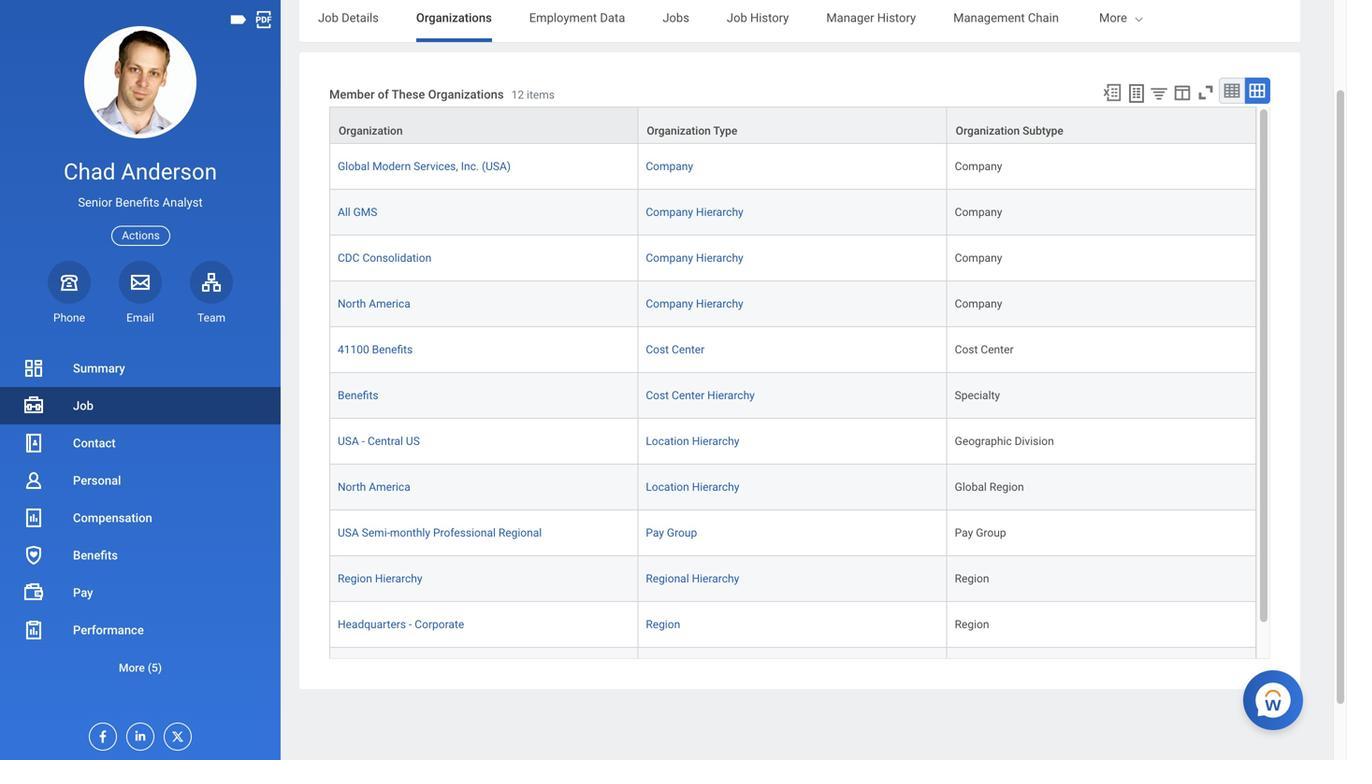 Task type: locate. For each thing, give the bounding box(es) containing it.
2 pay group from the left
[[955, 527, 1006, 540]]

member of these organizations 12 items
[[329, 87, 555, 101]]

benefits link down '41100' at the top of page
[[338, 386, 378, 402]]

2 company element from the top
[[955, 202, 1002, 219]]

center for specialty
[[672, 389, 705, 402]]

0 horizontal spatial more
[[119, 662, 145, 675]]

1 vertical spatial usa
[[338, 527, 359, 540]]

global inside 'link'
[[338, 160, 370, 173]]

9 row from the top
[[329, 465, 1256, 511]]

headquarters - corporate link
[[338, 615, 464, 632]]

2 location from the top
[[646, 481, 689, 494]]

2 vertical spatial company hierarchy link
[[646, 294, 743, 311]]

(5)
[[148, 662, 162, 675]]

2 horizontal spatial job
[[727, 11, 747, 25]]

export to excel image
[[1102, 82, 1123, 103]]

all gms link
[[338, 202, 377, 219]]

1 vertical spatial global
[[955, 481, 987, 494]]

pay group for pay group link
[[646, 527, 697, 540]]

more (5) button
[[0, 649, 281, 687]]

usa left central
[[338, 435, 359, 448]]

region for first region element from the bottom
[[955, 618, 989, 632]]

0 vertical spatial -
[[362, 435, 365, 448]]

anderson
[[121, 159, 217, 185]]

fullscreen image
[[1196, 82, 1216, 103]]

management
[[953, 11, 1025, 25]]

0 horizontal spatial regional
[[499, 527, 542, 540]]

pay up performance
[[73, 586, 93, 600]]

actions button
[[112, 226, 170, 246]]

organizations up organization popup button
[[428, 87, 504, 101]]

1 north america link from the top
[[338, 294, 410, 311]]

team link
[[190, 261, 233, 325]]

3 row from the top
[[329, 190, 1256, 236]]

performance image
[[22, 619, 45, 642]]

group for pay group link
[[667, 527, 697, 540]]

north america link down usa - central us
[[338, 477, 410, 494]]

regional right professional
[[499, 527, 542, 540]]

1 vertical spatial more
[[119, 662, 145, 675]]

1 vertical spatial -
[[409, 618, 412, 632]]

location hierarchy up pay group link
[[646, 481, 739, 494]]

location up pay group link
[[646, 481, 689, 494]]

1 horizontal spatial organization
[[647, 124, 711, 138]]

1 group from the left
[[667, 527, 697, 540]]

all
[[338, 206, 350, 219]]

north america link down cdc consolidation
[[338, 294, 410, 311]]

0 vertical spatial more
[[1099, 11, 1127, 25]]

1 vertical spatial location
[[646, 481, 689, 494]]

hierarchy for company hierarchy link corresponding to all gms
[[696, 206, 743, 219]]

3 company hierarchy link from the top
[[646, 294, 743, 311]]

location down the cost center hierarchy
[[646, 435, 689, 448]]

job link
[[0, 387, 281, 425]]

pay group up the regional hierarchy link
[[646, 527, 697, 540]]

usa left semi- at the left
[[338, 527, 359, 540]]

benefits down compensation
[[73, 549, 118, 563]]

0 horizontal spatial job
[[73, 399, 93, 413]]

1 row from the top
[[329, 107, 1256, 144]]

headquarters - corporate
[[338, 618, 464, 632]]

job left the "details" at the top left of the page
[[318, 11, 339, 25]]

pay down global region
[[955, 527, 973, 540]]

0 horizontal spatial organization
[[339, 124, 403, 138]]

1 organization from the left
[[339, 124, 403, 138]]

hierarchy for company hierarchy link associated with cdc consolidation
[[696, 252, 743, 265]]

table image
[[1223, 81, 1241, 100]]

organization for organization
[[339, 124, 403, 138]]

navigation pane region
[[0, 0, 281, 761]]

north america up 41100 benefits link
[[338, 298, 410, 311]]

consolidation
[[362, 252, 431, 265]]

regional hierarchy link
[[646, 569, 739, 586]]

1 history from the left
[[750, 11, 789, 25]]

group down global region
[[976, 527, 1006, 540]]

2 horizontal spatial pay
[[955, 527, 973, 540]]

cost up cost center hierarchy link
[[646, 343, 669, 357]]

division
[[1015, 435, 1054, 448]]

more right chain
[[1099, 11, 1127, 25]]

location hierarchy link up pay group link
[[646, 477, 739, 494]]

pay up the regional hierarchy link
[[646, 527, 664, 540]]

2 group from the left
[[976, 527, 1006, 540]]

0 vertical spatial location hierarchy link
[[646, 431, 739, 448]]

semi-
[[362, 527, 390, 540]]

summary link
[[0, 350, 281, 387]]

0 vertical spatial north america
[[338, 298, 410, 311]]

benefits link down compensation
[[0, 537, 281, 574]]

linkedin image
[[127, 724, 148, 744]]

0 vertical spatial company hierarchy link
[[646, 202, 743, 219]]

row containing region hierarchy
[[329, 557, 1256, 603]]

1 vertical spatial location hierarchy
[[646, 481, 739, 494]]

pay inside list
[[73, 586, 93, 600]]

2 cost center from the left
[[955, 343, 1014, 357]]

north america link
[[338, 294, 410, 311], [338, 477, 410, 494]]

2 row from the top
[[329, 144, 1256, 190]]

0 vertical spatial north america link
[[338, 294, 410, 311]]

global left modern
[[338, 160, 370, 173]]

company element for global modern services, inc. (usa)
[[955, 156, 1002, 173]]

region hierarchy
[[338, 573, 422, 586]]

america down central
[[369, 481, 410, 494]]

more inside dropdown button
[[119, 662, 145, 675]]

3 history from the left
[[1138, 11, 1176, 25]]

job image
[[22, 395, 45, 417]]

america
[[369, 298, 410, 311], [369, 481, 410, 494]]

history right manager
[[877, 11, 916, 25]]

11 row from the top
[[329, 557, 1256, 603]]

2 vertical spatial company hierarchy
[[646, 298, 743, 311]]

job
[[318, 11, 339, 25], [727, 11, 747, 25], [73, 399, 93, 413]]

subtype
[[1023, 124, 1064, 138]]

organization down of
[[339, 124, 403, 138]]

1 company hierarchy link from the top
[[646, 202, 743, 219]]

- for headquarters
[[409, 618, 412, 632]]

more
[[1099, 11, 1127, 25], [119, 662, 145, 675]]

north america
[[338, 298, 410, 311], [338, 481, 410, 494]]

group inside pay group element
[[976, 527, 1006, 540]]

geographic division element
[[955, 431, 1054, 448]]

employment data
[[529, 11, 625, 25]]

company hierarchy
[[646, 206, 743, 219], [646, 252, 743, 265], [646, 298, 743, 311]]

1 company element from the top
[[955, 156, 1002, 173]]

specialty element
[[955, 386, 1000, 402]]

0 vertical spatial global
[[338, 160, 370, 173]]

2 north america link from the top
[[338, 477, 410, 494]]

2 location hierarchy from the top
[[646, 481, 739, 494]]

41100 benefits
[[338, 343, 413, 357]]

1 vertical spatial north
[[338, 481, 366, 494]]

0 vertical spatial regional
[[499, 527, 542, 540]]

benefits image
[[22, 544, 45, 567]]

pay group element
[[955, 523, 1006, 540]]

north america for company
[[338, 298, 410, 311]]

2 company hierarchy link from the top
[[646, 248, 743, 265]]

12 row from the top
[[329, 603, 1256, 648]]

1 usa from the top
[[338, 435, 359, 448]]

1 cell from the left
[[329, 648, 638, 694]]

pay for pay group link
[[646, 527, 664, 540]]

cost center up cost center hierarchy link
[[646, 343, 705, 357]]

organization left "subtype"
[[956, 124, 1020, 138]]

2 horizontal spatial history
[[1138, 11, 1176, 25]]

region for first region element from the top of the page
[[955, 573, 989, 586]]

pay image
[[22, 582, 45, 604]]

row
[[329, 107, 1256, 144], [329, 144, 1256, 190], [329, 190, 1256, 236], [329, 236, 1256, 282], [329, 282, 1256, 328], [329, 328, 1256, 373], [329, 373, 1256, 419], [329, 419, 1256, 465], [329, 465, 1256, 511], [329, 511, 1256, 557], [329, 557, 1256, 603], [329, 603, 1256, 648], [329, 648, 1256, 694]]

1 horizontal spatial group
[[976, 527, 1006, 540]]

phone button
[[48, 261, 91, 325]]

global up pay group element
[[955, 481, 987, 494]]

north up '41100' at the top of page
[[338, 298, 366, 311]]

1 pay group from the left
[[646, 527, 697, 540]]

1 vertical spatial company hierarchy
[[646, 252, 743, 265]]

tab list
[[299, 0, 1347, 42]]

3 organization from the left
[[956, 124, 1020, 138]]

senior benefits analyst
[[78, 196, 203, 210]]

cost center for cost center link
[[646, 343, 705, 357]]

professional
[[433, 527, 496, 540]]

2 location hierarchy link from the top
[[646, 477, 739, 494]]

center for cost center
[[672, 343, 705, 357]]

view printable version (pdf) image
[[254, 9, 274, 30]]

more (5) button
[[0, 657, 281, 680]]

1 vertical spatial benefits link
[[0, 537, 281, 574]]

row containing organization
[[329, 107, 1256, 144]]

0 vertical spatial america
[[369, 298, 410, 311]]

0 vertical spatial location hierarchy
[[646, 435, 739, 448]]

1 horizontal spatial pay
[[646, 527, 664, 540]]

location hierarchy link for geographic
[[646, 431, 739, 448]]

location hierarchy link down the cost center hierarchy
[[646, 431, 739, 448]]

personal image
[[22, 470, 45, 492]]

organization inside popup button
[[956, 124, 1020, 138]]

2 company hierarchy from the top
[[646, 252, 743, 265]]

12
[[511, 88, 524, 101]]

0 horizontal spatial history
[[750, 11, 789, 25]]

0 horizontal spatial group
[[667, 527, 697, 540]]

0 horizontal spatial -
[[362, 435, 365, 448]]

center down cost center link
[[672, 389, 705, 402]]

inc.
[[461, 160, 479, 173]]

1 vertical spatial location hierarchy link
[[646, 477, 739, 494]]

cost center hierarchy
[[646, 389, 755, 402]]

1 horizontal spatial history
[[877, 11, 916, 25]]

region link
[[646, 615, 680, 632]]

usa semi-monthly professional regional
[[338, 527, 542, 540]]

2 north from the top
[[338, 481, 366, 494]]

america for company
[[369, 298, 410, 311]]

cell
[[329, 648, 638, 694], [638, 648, 947, 694], [947, 648, 1256, 694]]

tab list containing job details
[[299, 0, 1347, 42]]

north up semi- at the left
[[338, 481, 366, 494]]

hierarchy for the regional hierarchy link
[[692, 573, 739, 586]]

hierarchy
[[696, 206, 743, 219], [696, 252, 743, 265], [696, 298, 743, 311], [707, 389, 755, 402], [692, 435, 739, 448], [692, 481, 739, 494], [375, 573, 422, 586], [692, 573, 739, 586]]

7 row from the top
[[329, 373, 1256, 419]]

email chad anderson element
[[119, 310, 162, 325]]

corporate
[[415, 618, 464, 632]]

north america up semi- at the left
[[338, 481, 410, 494]]

organizations up member of these organizations 12 items
[[416, 11, 492, 25]]

cost center up specialty element
[[955, 343, 1014, 357]]

cdc
[[338, 252, 360, 265]]

2 organization from the left
[[647, 124, 711, 138]]

job up contact
[[73, 399, 93, 413]]

team chad anderson element
[[190, 310, 233, 325]]

1 location from the top
[[646, 435, 689, 448]]

north
[[338, 298, 366, 311], [338, 481, 366, 494]]

0 vertical spatial organizations
[[416, 11, 492, 25]]

0 horizontal spatial pay group
[[646, 527, 697, 540]]

0 horizontal spatial global
[[338, 160, 370, 173]]

1 horizontal spatial global
[[955, 481, 987, 494]]

center up cost center hierarchy link
[[672, 343, 705, 357]]

more for more
[[1099, 11, 1127, 25]]

center up specialty element
[[981, 343, 1014, 357]]

1 vertical spatial organizations
[[428, 87, 504, 101]]

2 horizontal spatial organization
[[956, 124, 1020, 138]]

north for location
[[338, 481, 366, 494]]

facebook image
[[90, 724, 110, 745]]

1 region element from the top
[[955, 569, 989, 586]]

0 vertical spatial region element
[[955, 569, 989, 586]]

1 vertical spatial north america link
[[338, 477, 410, 494]]

organization for organization subtype
[[956, 124, 1020, 138]]

workday assistant region
[[1243, 663, 1311, 731]]

group for pay group element
[[976, 527, 1006, 540]]

3 company hierarchy from the top
[[646, 298, 743, 311]]

1 vertical spatial regional
[[646, 573, 689, 586]]

1 vertical spatial america
[[369, 481, 410, 494]]

organization
[[339, 124, 403, 138], [647, 124, 711, 138], [956, 124, 1020, 138]]

1 location hierarchy link from the top
[[646, 431, 739, 448]]

1 vertical spatial company hierarchy link
[[646, 248, 743, 265]]

company element
[[955, 156, 1002, 173], [955, 202, 1002, 219], [955, 248, 1002, 265], [955, 294, 1002, 311]]

location for usa - central us
[[646, 435, 689, 448]]

benefits link
[[338, 386, 378, 402], [0, 537, 281, 574]]

usa - central us link
[[338, 431, 420, 448]]

regional
[[499, 527, 542, 540], [646, 573, 689, 586]]

row containing usa semi-monthly professional regional
[[329, 511, 1256, 557]]

region hierarchy link
[[338, 569, 422, 586]]

company element for cdc consolidation
[[955, 248, 1002, 265]]

company hierarchy for cdc consolidation
[[646, 252, 743, 265]]

1 cost center from the left
[[646, 343, 705, 357]]

central
[[368, 435, 403, 448]]

row containing headquarters - corporate
[[329, 603, 1256, 648]]

0 horizontal spatial cost center
[[646, 343, 705, 357]]

6 row from the top
[[329, 328, 1256, 373]]

location for north america
[[646, 481, 689, 494]]

organizations inside tab list
[[416, 11, 492, 25]]

toolbar
[[1094, 78, 1270, 107]]

location hierarchy for global
[[646, 481, 739, 494]]

organization up the company link
[[647, 124, 711, 138]]

1 horizontal spatial job
[[318, 11, 339, 25]]

0 vertical spatial location
[[646, 435, 689, 448]]

1 vertical spatial north america
[[338, 481, 410, 494]]

hierarchy for region hierarchy link
[[375, 573, 422, 586]]

expand table image
[[1248, 81, 1267, 100]]

pay group down global region
[[955, 527, 1006, 540]]

team
[[197, 311, 225, 324]]

tag image
[[228, 9, 249, 30]]

cost center
[[646, 343, 705, 357], [955, 343, 1014, 357]]

2 north america from the top
[[338, 481, 410, 494]]

usa for usa - central us
[[338, 435, 359, 448]]

history left manager
[[750, 11, 789, 25]]

list
[[0, 350, 281, 687]]

pay
[[646, 527, 664, 540], [955, 527, 973, 540], [73, 586, 93, 600]]

1 america from the top
[[369, 298, 410, 311]]

1 horizontal spatial cost center
[[955, 343, 1014, 357]]

row containing benefits
[[329, 373, 1256, 419]]

1 horizontal spatial -
[[409, 618, 412, 632]]

usa
[[338, 435, 359, 448], [338, 527, 359, 540]]

global modern services, inc. (usa) link
[[338, 156, 511, 173]]

- left central
[[362, 435, 365, 448]]

region
[[990, 481, 1024, 494], [338, 573, 372, 586], [955, 573, 989, 586], [646, 618, 680, 632], [955, 618, 989, 632]]

2 history from the left
[[877, 11, 916, 25]]

worker history
[[1096, 11, 1176, 25]]

10 row from the top
[[329, 511, 1256, 557]]

2 usa from the top
[[338, 527, 359, 540]]

job right jobs
[[727, 11, 747, 25]]

geographic
[[955, 435, 1012, 448]]

1 horizontal spatial benefits link
[[338, 386, 378, 402]]

type
[[713, 124, 737, 138]]

1 horizontal spatial pay group
[[955, 527, 1006, 540]]

region element
[[955, 569, 989, 586], [955, 615, 989, 632]]

pay for pay group element
[[955, 527, 973, 540]]

phone
[[53, 311, 85, 324]]

america down cdc consolidation
[[369, 298, 410, 311]]

0 vertical spatial north
[[338, 298, 366, 311]]

more for more (5)
[[119, 662, 145, 675]]

more left (5)
[[119, 662, 145, 675]]

4 row from the top
[[329, 236, 1256, 282]]

history
[[750, 11, 789, 25], [877, 11, 916, 25], [1138, 11, 1176, 25]]

cost down cost center link
[[646, 389, 669, 402]]

job for job details
[[318, 11, 339, 25]]

cost
[[646, 343, 669, 357], [955, 343, 978, 357], [646, 389, 669, 402]]

location hierarchy down the cost center hierarchy
[[646, 435, 739, 448]]

1 horizontal spatial regional
[[646, 573, 689, 586]]

0 vertical spatial company hierarchy
[[646, 206, 743, 219]]

1 horizontal spatial more
[[1099, 11, 1127, 25]]

2 america from the top
[[369, 481, 410, 494]]

3 company element from the top
[[955, 248, 1002, 265]]

group
[[667, 527, 697, 540], [976, 527, 1006, 540]]

regional up 'region' "link"
[[646, 573, 689, 586]]

1 location hierarchy from the top
[[646, 435, 739, 448]]

0 vertical spatial usa
[[338, 435, 359, 448]]

1 vertical spatial region element
[[955, 615, 989, 632]]

north america for location
[[338, 481, 410, 494]]

mail image
[[129, 271, 152, 294]]

location
[[646, 435, 689, 448], [646, 481, 689, 494]]

worker
[[1096, 11, 1135, 25]]

8 row from the top
[[329, 419, 1256, 465]]

phone chad anderson element
[[48, 310, 91, 325]]

4 company element from the top
[[955, 294, 1002, 311]]

- left corporate
[[409, 618, 412, 632]]

global for global region
[[955, 481, 987, 494]]

1 north america from the top
[[338, 298, 410, 311]]

pay group link
[[646, 523, 697, 540]]

0 horizontal spatial pay
[[73, 586, 93, 600]]

1 north from the top
[[338, 298, 366, 311]]

history right worker
[[1138, 11, 1176, 25]]

job details
[[318, 11, 379, 25]]

group inside pay group link
[[667, 527, 697, 540]]

group up the regional hierarchy link
[[667, 527, 697, 540]]

company
[[646, 160, 693, 173], [955, 160, 1002, 173], [646, 206, 693, 219], [955, 206, 1002, 219], [646, 252, 693, 265], [955, 252, 1002, 265], [646, 298, 693, 311], [955, 298, 1002, 311]]

company hierarchy link for all gms
[[646, 202, 743, 219]]

1 company hierarchy from the top
[[646, 206, 743, 219]]



Task type: vqa. For each thing, say whether or not it's contained in the screenshot.


Task type: describe. For each thing, give the bounding box(es) containing it.
benefits right '41100' at the top of page
[[372, 343, 413, 357]]

history for manager history
[[877, 11, 916, 25]]

benefits down '41100' at the top of page
[[338, 389, 378, 402]]

geographic division
[[955, 435, 1054, 448]]

global region element
[[955, 477, 1024, 494]]

location hierarchy for geographic
[[646, 435, 739, 448]]

north for company
[[338, 298, 366, 311]]

benefits down chad anderson
[[115, 196, 159, 210]]

company hierarchy link for cdc consolidation
[[646, 248, 743, 265]]

of
[[378, 87, 389, 101]]

job for job history
[[727, 11, 747, 25]]

export to worksheets image
[[1125, 82, 1148, 105]]

41100 benefits link
[[338, 340, 413, 357]]

member
[[329, 87, 375, 101]]

cost for cost center
[[646, 343, 669, 357]]

personal link
[[0, 462, 281, 500]]

pay group for pay group element
[[955, 527, 1006, 540]]

location hierarchy link for global
[[646, 477, 739, 494]]

cost for specialty
[[646, 389, 669, 402]]

manager
[[826, 11, 874, 25]]

compensation
[[73, 511, 152, 525]]

0 vertical spatial benefits link
[[338, 386, 378, 402]]

phone image
[[56, 271, 82, 294]]

cost center hierarchy link
[[646, 386, 755, 402]]

america for location
[[369, 481, 410, 494]]

company hierarchy link for north america
[[646, 294, 743, 311]]

organization subtype button
[[947, 108, 1255, 143]]

jobs
[[663, 11, 689, 25]]

x image
[[165, 724, 185, 745]]

(usa)
[[482, 160, 511, 173]]

actions
[[122, 229, 160, 242]]

data
[[600, 11, 625, 25]]

services,
[[414, 160, 458, 173]]

pay link
[[0, 574, 281, 612]]

regional hierarchy
[[646, 573, 739, 586]]

3 cell from the left
[[947, 648, 1256, 694]]

management chain
[[953, 11, 1059, 25]]

contact image
[[22, 432, 45, 455]]

performance
[[73, 624, 144, 638]]

company hierarchy for all gms
[[646, 206, 743, 219]]

organization subtype
[[956, 124, 1064, 138]]

click to view/edit grid preferences image
[[1172, 82, 1193, 103]]

all gms
[[338, 206, 377, 219]]

select to filter grid data image
[[1149, 83, 1169, 103]]

modern
[[372, 160, 411, 173]]

row containing global modern services, inc. (usa)
[[329, 144, 1256, 190]]

more (5)
[[119, 662, 162, 675]]

organization for organization type
[[647, 124, 711, 138]]

cost center for cost center element
[[955, 343, 1014, 357]]

global for global modern services, inc. (usa)
[[338, 160, 370, 173]]

cdc consolidation link
[[338, 248, 431, 265]]

performance link
[[0, 612, 281, 649]]

view team image
[[200, 271, 223, 294]]

company element for north america
[[955, 294, 1002, 311]]

north america link for location hierarchy
[[338, 477, 410, 494]]

usa semi-monthly professional regional link
[[338, 523, 542, 540]]

row containing cdc consolidation
[[329, 236, 1256, 282]]

row containing usa - central us
[[329, 419, 1256, 465]]

region for region hierarchy
[[338, 573, 372, 586]]

us
[[406, 435, 420, 448]]

row containing all gms
[[329, 190, 1256, 236]]

items
[[527, 88, 555, 101]]

history for worker history
[[1138, 11, 1176, 25]]

2 region element from the top
[[955, 615, 989, 632]]

summary
[[73, 362, 125, 376]]

job history
[[727, 11, 789, 25]]

contact link
[[0, 425, 281, 462]]

usa for usa semi-monthly professional regional
[[338, 527, 359, 540]]

41100
[[338, 343, 369, 357]]

summary image
[[22, 357, 45, 380]]

hierarchy for 'location hierarchy' link associated with global
[[692, 481, 739, 494]]

cost center element
[[955, 340, 1014, 357]]

company hierarchy for north america
[[646, 298, 743, 311]]

monthly
[[390, 527, 430, 540]]

north america link for company hierarchy
[[338, 294, 410, 311]]

email
[[126, 311, 154, 324]]

compensation link
[[0, 500, 281, 537]]

chain
[[1028, 11, 1059, 25]]

hierarchy for 'location hierarchy' link related to geographic
[[692, 435, 739, 448]]

5 row from the top
[[329, 282, 1256, 328]]

additiona
[[1297, 11, 1347, 25]]

global modern services, inc. (usa)
[[338, 160, 511, 173]]

hierarchy for north america's company hierarchy link
[[696, 298, 743, 311]]

global region
[[955, 481, 1024, 494]]

chad
[[64, 159, 115, 185]]

organization type button
[[638, 108, 946, 143]]

compensation image
[[22, 507, 45, 530]]

headquarters
[[338, 618, 406, 632]]

these
[[392, 87, 425, 101]]

cost center link
[[646, 340, 705, 357]]

gms
[[353, 206, 377, 219]]

employment
[[529, 11, 597, 25]]

specialty
[[955, 389, 1000, 402]]

cdc consolidation
[[338, 252, 431, 265]]

cost up specialty element
[[955, 343, 978, 357]]

company element for all gms
[[955, 202, 1002, 219]]

details
[[342, 11, 379, 25]]

analyst
[[162, 196, 203, 210]]

organization type
[[647, 124, 737, 138]]

email button
[[119, 261, 162, 325]]

- for usa
[[362, 435, 365, 448]]

row containing 41100 benefits
[[329, 328, 1256, 373]]

region for 'region' "link"
[[646, 618, 680, 632]]

list containing summary
[[0, 350, 281, 687]]

job inside navigation pane region
[[73, 399, 93, 413]]

13 row from the top
[[329, 648, 1256, 694]]

organization button
[[330, 108, 637, 143]]

chad anderson
[[64, 159, 217, 185]]

0 horizontal spatial benefits link
[[0, 537, 281, 574]]

personal
[[73, 474, 121, 488]]

manager history
[[826, 11, 916, 25]]

contact
[[73, 436, 116, 450]]

history for job history
[[750, 11, 789, 25]]

2 cell from the left
[[638, 648, 947, 694]]

senior
[[78, 196, 112, 210]]

company link
[[646, 156, 693, 173]]



